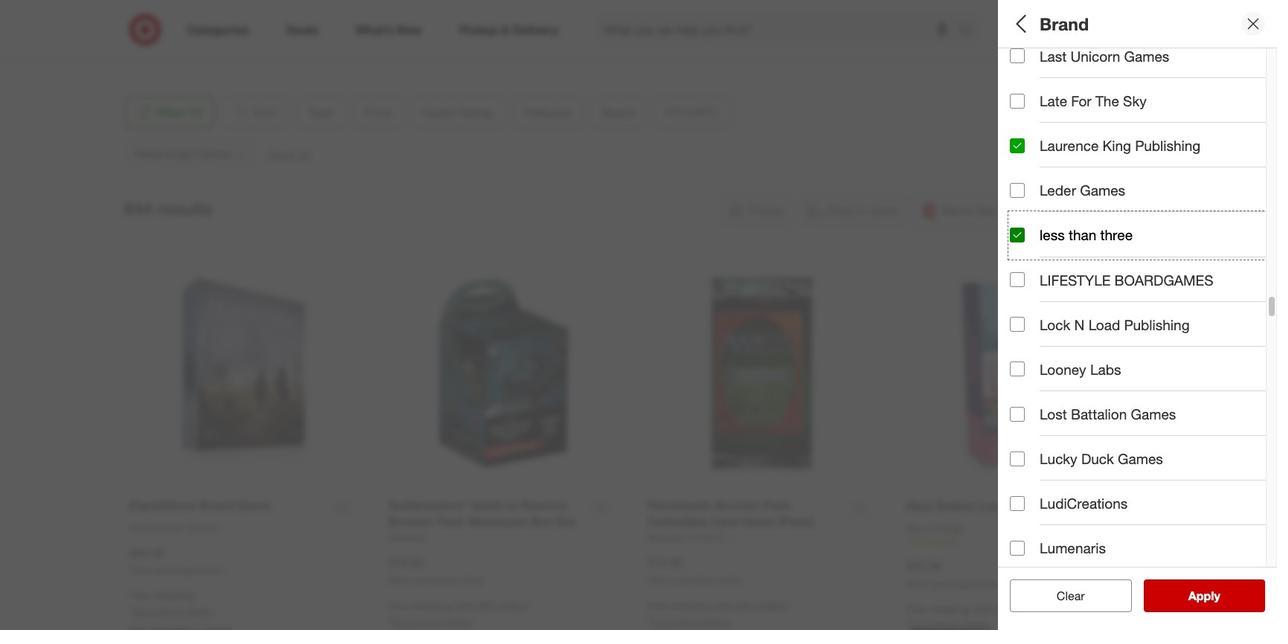 Task type: vqa. For each thing, say whether or not it's contained in the screenshot.
wreaths
no



Task type: describe. For each thing, give the bounding box(es) containing it.
the
[[1096, 92, 1120, 109]]

brand for brand 0-hr art & technology; 25th century games; 2f-spiele; 2
[[1010, 267, 1051, 284]]

free shipping with $35 orders* * exclusions apply. for $18.99
[[389, 600, 530, 628]]

Lucky Duck Games checkbox
[[1010, 452, 1025, 467]]

us
[[136, 42, 150, 55]]

labs
[[1091, 361, 1122, 378]]

$25;
[[1096, 130, 1116, 142]]

$50
[[1176, 130, 1193, 142]]

$0
[[1010, 130, 1021, 142]]

online for $18.99
[[459, 576, 483, 587]]

guest
[[1010, 168, 1050, 185]]

cards;
[[1234, 78, 1265, 90]]

lucky
[[1040, 451, 1078, 468]]

century
[[1143, 286, 1180, 299]]

last unicorn games
[[1040, 48, 1170, 65]]

results for 944 results
[[157, 198, 213, 219]]

of
[[1115, 375, 1127, 392]]

shipping for $18.99
[[412, 600, 452, 613]]

lumenaris
[[1040, 540, 1106, 557]]

2835
[[136, 12, 159, 25]]

free for $20.99
[[907, 603, 928, 616]]

king
[[1103, 137, 1132, 154]]

price
[[1010, 111, 1045, 128]]

0 horizontal spatial games;
[[1042, 78, 1078, 90]]

* down $84.95 when purchased online
[[193, 590, 197, 603]]

$84.95 when purchased online
[[130, 545, 224, 577]]

guest rating button
[[1010, 153, 1278, 205]]

Include out of stock checkbox
[[1010, 376, 1025, 391]]

n
[[1075, 316, 1085, 333]]

free for $18.99
[[389, 600, 409, 613]]

load
[[1089, 316, 1121, 333]]

1 vertical spatial publishing
[[1125, 316, 1190, 333]]

exclusions apply. button for $15.95
[[651, 615, 732, 630]]

online for $84.95
[[200, 565, 224, 577]]

unicorn
[[1071, 48, 1121, 65]]

exclusions apply. button for $18.99
[[392, 615, 473, 630]]

looney
[[1040, 361, 1087, 378]]

card
[[1081, 78, 1103, 90]]

with for $15.95
[[714, 600, 733, 613]]

apply. for $18.99
[[445, 616, 473, 628]]

lifestyle
[[1040, 271, 1111, 289]]

apply button
[[1144, 580, 1266, 613]]

Looney Labs checkbox
[[1010, 362, 1025, 377]]

looney labs
[[1040, 361, 1122, 378]]

&
[[1051, 286, 1058, 299]]

2f-
[[1222, 286, 1238, 299]]

LIFESTYLE BOARDGAMES checkbox
[[1010, 273, 1025, 288]]

fpo/apo
[[1010, 324, 1075, 341]]

leder games
[[1040, 182, 1126, 199]]

lock
[[1040, 316, 1071, 333]]

lucky duck games
[[1040, 451, 1164, 468]]

$15.95 when purchased online
[[648, 556, 742, 587]]

park
[[217, 12, 238, 25]]

purchased for $15.95
[[673, 576, 716, 587]]

$100
[[1239, 130, 1261, 142]]

price $0  –  $15; $15  –  $25; $25  –  $50; $50  –  $100; $100  –  
[[1010, 111, 1278, 142]]

online for $20.99
[[978, 579, 1001, 590]]

Lost Battalion Games checkbox
[[1010, 407, 1025, 422]]

spiele;
[[1238, 286, 1270, 299]]

2835 commerce park drive fitchburg , wi 53719 us
[[136, 12, 265, 55]]

53719
[[200, 27, 229, 40]]

wi
[[185, 27, 197, 40]]

944 results
[[124, 198, 213, 219]]

brand for brand
[[1040, 13, 1089, 34]]

orders* for $20.99
[[1015, 603, 1049, 616]]

online for $15.95
[[718, 576, 742, 587]]

$35 for $15.95
[[736, 600, 753, 613]]

technology;
[[1061, 286, 1117, 299]]

collectible
[[1145, 78, 1195, 90]]

free shipping with $35 orders*
[[907, 603, 1049, 616]]

art
[[1034, 286, 1048, 299]]

include out of stock
[[1040, 375, 1166, 392]]

drive
[[241, 12, 265, 25]]

$15;
[[1039, 130, 1059, 142]]

2
[[1273, 286, 1278, 299]]

featured
[[1010, 215, 1070, 232]]

purchased for $84.95
[[155, 565, 198, 577]]

less
[[1040, 227, 1065, 244]]

LudiCreations checkbox
[[1010, 497, 1025, 511]]

ga
[[1268, 78, 1278, 90]]

$18.99
[[389, 556, 424, 571]]

hr
[[1020, 286, 1031, 299]]

new
[[1010, 234, 1031, 247]]

when for $18.99
[[389, 576, 412, 587]]

$20.99
[[907, 559, 943, 574]]

What can we help you find? suggestions appear below search field
[[595, 13, 964, 46]]

with for $20.99
[[973, 603, 992, 616]]

0 vertical spatial publishing
[[1136, 137, 1201, 154]]

games for duck
[[1118, 451, 1164, 468]]

* down '$15.95'
[[648, 616, 651, 628]]

orders* for $18.99
[[497, 600, 530, 613]]

when for $20.99
[[907, 579, 930, 590]]

all
[[1081, 589, 1093, 604]]

$100;
[[1210, 130, 1236, 142]]

shipping for $20.99
[[930, 603, 970, 616]]

games right leder
[[1081, 182, 1126, 199]]

apply
[[1189, 589, 1221, 604]]

featured new
[[1010, 215, 1070, 247]]

0-
[[1010, 286, 1020, 299]]

include
[[1040, 375, 1086, 392]]

all
[[1010, 13, 1031, 34]]

sky
[[1124, 92, 1147, 109]]



Task type: locate. For each thing, give the bounding box(es) containing it.
shipping
[[153, 590, 193, 603], [412, 600, 452, 613], [671, 600, 711, 613], [930, 603, 970, 616]]

online inside '$15.95 when purchased online'
[[718, 576, 742, 587]]

out
[[1090, 375, 1111, 392]]

all filters dialog
[[998, 0, 1278, 631]]

games
[[1125, 48, 1170, 65], [1081, 182, 1126, 199], [1131, 406, 1177, 423], [1118, 451, 1164, 468]]

free shipping * * exclusions apply.
[[130, 590, 214, 618]]

less than three
[[1040, 227, 1133, 244]]

1 horizontal spatial $35
[[736, 600, 753, 613]]

Late For The Sky checkbox
[[1010, 94, 1025, 108]]

battalion
[[1071, 406, 1128, 423]]

rating
[[1054, 168, 1098, 185]]

1 horizontal spatial results
[[1198, 589, 1237, 604]]

publishing down century
[[1125, 316, 1190, 333]]

search
[[953, 24, 989, 38]]

guest rating
[[1010, 168, 1098, 185]]

free inside free shipping * * exclusions apply.
[[130, 590, 150, 603]]

with down $20.99 when purchased online
[[973, 603, 992, 616]]

exclusions apply. button
[[133, 605, 214, 620], [392, 615, 473, 630], [651, 615, 732, 630]]

late
[[1040, 92, 1068, 109]]

1 clear from the left
[[1050, 589, 1078, 604]]

purchased inside $18.99 when purchased online
[[414, 576, 457, 587]]

1 horizontal spatial apply.
[[445, 616, 473, 628]]

less than three checkbox
[[1010, 228, 1025, 243]]

exclusions for $15.95
[[651, 616, 701, 628]]

when down $20.99
[[907, 579, 930, 590]]

$20.99 when purchased online
[[907, 559, 1001, 590]]

lost battalion games
[[1040, 406, 1177, 423]]

0 horizontal spatial exclusions
[[133, 605, 183, 618]]

0 horizontal spatial free shipping with $35 orders* * exclusions apply.
[[389, 600, 530, 628]]

exclusions
[[133, 605, 183, 618], [392, 616, 442, 628], [651, 616, 701, 628]]

clear left all
[[1050, 589, 1078, 604]]

ludicreations
[[1040, 495, 1128, 512]]

with for $18.99
[[455, 600, 474, 613]]

results for see results
[[1198, 589, 1237, 604]]

results
[[157, 198, 213, 219], [1198, 589, 1237, 604]]

Lumenaris checkbox
[[1010, 541, 1025, 556]]

exclusions apply. button down $84.95 when purchased online
[[133, 605, 214, 620]]

fpo/apo button
[[1010, 309, 1278, 361]]

free for $15.95
[[648, 600, 668, 613]]

games; left 2f-
[[1183, 286, 1219, 299]]

duck
[[1082, 451, 1114, 468]]

1 horizontal spatial orders*
[[756, 600, 790, 613]]

games; inside brand 0-hr art & technology; 25th century games; 2f-spiele; 2
[[1183, 286, 1219, 299]]

last
[[1040, 48, 1067, 65]]

purchased inside $84.95 when purchased online
[[155, 565, 198, 577]]

1 link
[[907, 537, 1137, 549]]

when
[[130, 565, 153, 577], [389, 576, 412, 587], [648, 576, 671, 587], [907, 579, 930, 590]]

see results
[[1173, 589, 1237, 604]]

when inside $20.99 when purchased online
[[907, 579, 930, 590]]

clear inside clear all 'button'
[[1050, 589, 1078, 604]]

1 horizontal spatial exclusions apply. button
[[392, 615, 473, 630]]

when down $18.99
[[389, 576, 412, 587]]

0 vertical spatial results
[[157, 198, 213, 219]]

when down $84.95
[[130, 565, 153, 577]]

games;
[[1042, 78, 1078, 90], [1106, 78, 1142, 90], [1183, 286, 1219, 299]]

purchased down '$15.95'
[[673, 576, 716, 587]]

clear for clear
[[1057, 589, 1085, 604]]

shipping for $15.95
[[671, 600, 711, 613]]

1 horizontal spatial exclusions
[[392, 616, 442, 628]]

leder
[[1040, 182, 1077, 199]]

purchased down $20.99
[[933, 579, 975, 590]]

$35 down '$15.95 when purchased online'
[[736, 600, 753, 613]]

with down $18.99 when purchased online
[[455, 600, 474, 613]]

orders*
[[497, 600, 530, 613], [756, 600, 790, 613], [1015, 603, 1049, 616]]

apply. inside free shipping * * exclusions apply.
[[186, 605, 214, 618]]

lifestyle boardgames
[[1040, 271, 1214, 289]]

exclusions down '$15.95 when purchased online'
[[651, 616, 701, 628]]

online inside $20.99 when purchased online
[[978, 579, 1001, 590]]

when inside $18.99 when purchased online
[[389, 576, 412, 587]]

2 horizontal spatial exclusions apply. button
[[651, 615, 732, 630]]

clear button
[[1010, 580, 1132, 613]]

publishing right $25
[[1136, 137, 1201, 154]]

orders* for $15.95
[[756, 600, 790, 613]]

clear all button
[[1010, 580, 1132, 613]]

commerce
[[162, 12, 214, 25]]

exclusions down $18.99 when purchased online
[[392, 616, 442, 628]]

clear inside clear button
[[1057, 589, 1085, 604]]

exclusions inside free shipping * * exclusions apply.
[[133, 605, 183, 618]]

clear down 'lumenaris'
[[1057, 589, 1085, 604]]

brand dialog
[[998, 0, 1278, 631]]

$25
[[1119, 130, 1136, 142]]

$35 for $20.99
[[995, 603, 1012, 616]]

apply. for $15.95
[[704, 616, 732, 628]]

laurence
[[1040, 137, 1099, 154]]

results right see at the bottom
[[1198, 589, 1237, 604]]

* down $18.99
[[389, 616, 392, 628]]

2 free shipping with $35 orders* * exclusions apply. from the left
[[648, 600, 790, 628]]

publishing
[[1136, 137, 1201, 154], [1125, 316, 1190, 333]]

exclusions for $18.99
[[392, 616, 442, 628]]

Leder Games checkbox
[[1010, 183, 1025, 198]]

online inside $18.99 when purchased online
[[459, 576, 483, 587]]

shipping down $84.95 when purchased online
[[153, 590, 193, 603]]

games for unicorn
[[1125, 48, 1170, 65]]

$50;
[[1153, 130, 1173, 142]]

,
[[179, 27, 182, 40]]

brand inside brand 0-hr art & technology; 25th century games; 2f-spiele; 2
[[1010, 267, 1051, 284]]

results inside see results button
[[1198, 589, 1237, 604]]

results right 944
[[157, 198, 213, 219]]

brand
[[1040, 13, 1089, 34], [1010, 267, 1051, 284]]

when inside '$15.95 when purchased online'
[[648, 576, 671, 587]]

apply. down '$15.95 when purchased online'
[[704, 616, 732, 628]]

0 horizontal spatial results
[[157, 198, 213, 219]]

purchased up free shipping * * exclusions apply.
[[155, 565, 198, 577]]

type
[[1010, 59, 1042, 76]]

see results button
[[1144, 580, 1266, 613]]

944
[[124, 198, 153, 219]]

2 horizontal spatial apply.
[[704, 616, 732, 628]]

trading
[[1198, 78, 1231, 90]]

0 horizontal spatial apply.
[[186, 605, 214, 618]]

2 clear from the left
[[1057, 589, 1085, 604]]

games right duck
[[1118, 451, 1164, 468]]

* down $84.95
[[130, 605, 133, 618]]

exclusions apply. button down '$15.95 when purchased online'
[[651, 615, 732, 630]]

clear for clear all
[[1050, 589, 1078, 604]]

2 horizontal spatial $35
[[995, 603, 1012, 616]]

$15
[[1062, 130, 1078, 142]]

purchased down $18.99
[[414, 576, 457, 587]]

games; up 'sky' at the top right of page
[[1106, 78, 1142, 90]]

1 vertical spatial results
[[1198, 589, 1237, 604]]

free shipping with $35 orders* * exclusions apply. down '$15.95 when purchased online'
[[648, 600, 790, 628]]

filters
[[1036, 13, 1082, 34]]

purchased for $18.99
[[414, 576, 457, 587]]

shipping inside free shipping * * exclusions apply.
[[153, 590, 193, 603]]

2 horizontal spatial orders*
[[1015, 603, 1049, 616]]

shipping down $20.99 when purchased online
[[930, 603, 970, 616]]

laurence king publishing
[[1040, 137, 1201, 154]]

0 horizontal spatial with
[[455, 600, 474, 613]]

$35 for $18.99
[[477, 600, 494, 613]]

free down $84.95
[[130, 590, 150, 603]]

0 horizontal spatial $35
[[477, 600, 494, 613]]

three
[[1101, 227, 1133, 244]]

free shipping with $35 orders* * exclusions apply. for $15.95
[[648, 600, 790, 628]]

purchased for $20.99
[[933, 579, 975, 590]]

purchased
[[155, 565, 198, 577], [414, 576, 457, 587], [673, 576, 716, 587], [933, 579, 975, 590]]

Lock N Load Publishing checkbox
[[1010, 317, 1025, 332]]

board
[[1010, 78, 1039, 90]]

with down '$15.95 when purchased online'
[[714, 600, 733, 613]]

stock
[[1131, 375, 1166, 392]]

free down $18.99
[[389, 600, 409, 613]]

free down $20.99
[[907, 603, 928, 616]]

1 horizontal spatial free shipping with $35 orders* * exclusions apply.
[[648, 600, 790, 628]]

1 free shipping with $35 orders* * exclusions apply. from the left
[[389, 600, 530, 628]]

than
[[1069, 227, 1097, 244]]

when for $84.95
[[130, 565, 153, 577]]

25th
[[1119, 286, 1140, 299]]

when inside $84.95 when purchased online
[[130, 565, 153, 577]]

1 horizontal spatial games;
[[1106, 78, 1142, 90]]

Last Unicorn Games checkbox
[[1010, 49, 1025, 64]]

$18.99 when purchased online
[[389, 556, 483, 587]]

shipping down $18.99 when purchased online
[[412, 600, 452, 613]]

0 horizontal spatial orders*
[[497, 600, 530, 613]]

1
[[953, 537, 958, 548]]

games for battalion
[[1131, 406, 1177, 423]]

free shipping with $35 orders* * exclusions apply. down $18.99 when purchased online
[[389, 600, 530, 628]]

1 horizontal spatial with
[[714, 600, 733, 613]]

brand inside dialog
[[1040, 13, 1089, 34]]

lock n load publishing
[[1040, 316, 1190, 333]]

$15.95
[[648, 556, 683, 571]]

late for the sky
[[1040, 92, 1147, 109]]

2 horizontal spatial with
[[973, 603, 992, 616]]

$35 down $20.99 when purchased online
[[995, 603, 1012, 616]]

exclusions apply. button down $18.99 when purchased online
[[392, 615, 473, 630]]

purchased inside '$15.95 when purchased online'
[[673, 576, 716, 587]]

free shipping with $35 orders* * exclusions apply.
[[389, 600, 530, 628], [648, 600, 790, 628]]

$35 down $18.99 when purchased online
[[477, 600, 494, 613]]

2 horizontal spatial exclusions
[[651, 616, 701, 628]]

when down '$15.95'
[[648, 576, 671, 587]]

apply. down $84.95 when purchased online
[[186, 605, 214, 618]]

purchased inside $20.99 when purchased online
[[933, 579, 975, 590]]

games up collectible
[[1125, 48, 1170, 65]]

free down '$15.95'
[[648, 600, 668, 613]]

apply. down $18.99 when purchased online
[[445, 616, 473, 628]]

type board games; card games; collectible trading cards; ga
[[1010, 59, 1278, 90]]

search button
[[953, 13, 989, 49]]

online
[[200, 565, 224, 577], [459, 576, 483, 587], [718, 576, 742, 587], [978, 579, 1001, 590]]

see
[[1173, 589, 1195, 604]]

0 vertical spatial brand
[[1040, 13, 1089, 34]]

shipping down '$15.95 when purchased online'
[[671, 600, 711, 613]]

games down stock
[[1131, 406, 1177, 423]]

clear all
[[1050, 589, 1093, 604]]

Laurence King Publishing checkbox
[[1010, 138, 1025, 153]]

1 vertical spatial brand
[[1010, 267, 1051, 284]]

exclusions down $84.95 when purchased online
[[133, 605, 183, 618]]

brand up last
[[1040, 13, 1089, 34]]

2 horizontal spatial games;
[[1183, 286, 1219, 299]]

fitchburg
[[136, 27, 179, 40]]

brand up hr
[[1010, 267, 1051, 284]]

0 horizontal spatial exclusions apply. button
[[133, 605, 214, 620]]

games; up late
[[1042, 78, 1078, 90]]

online inside $84.95 when purchased online
[[200, 565, 224, 577]]

clear
[[1050, 589, 1078, 604], [1057, 589, 1085, 604]]

for
[[1072, 92, 1092, 109]]

all filters
[[1010, 13, 1082, 34]]

when for $15.95
[[648, 576, 671, 587]]



